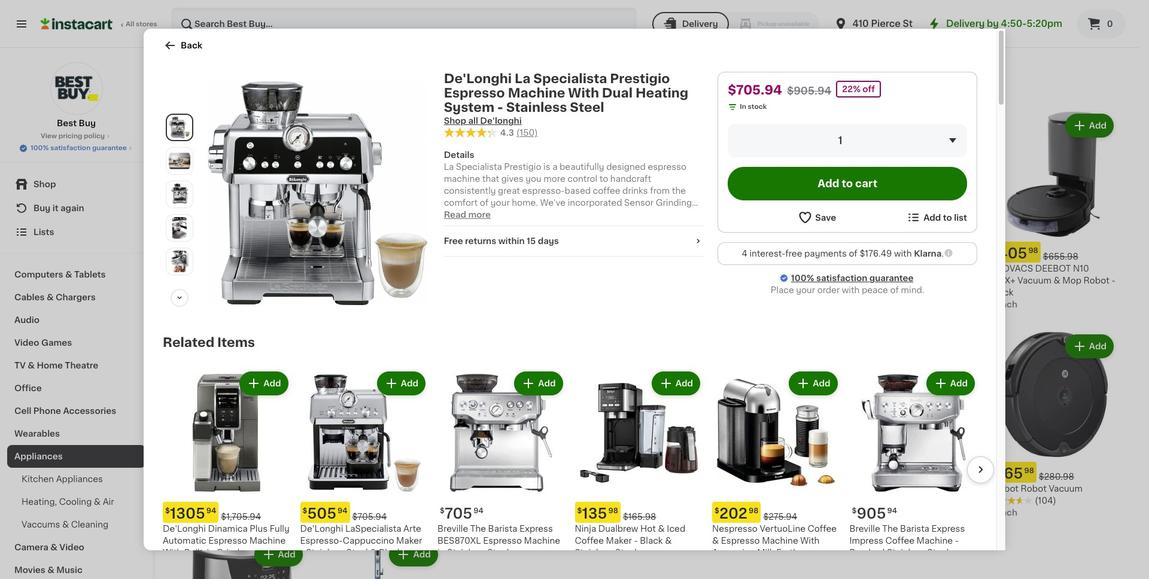 Task type: vqa. For each thing, say whether or not it's contained in the screenshot.
right Wifi & Networking LINK
no



Task type: describe. For each thing, give the bounding box(es) containing it.
obstacle
[[644, 44, 683, 52]]

breville for 705
[[437, 525, 468, 533]]

1 horizontal spatial of
[[890, 286, 899, 295]]

in inside breville the barista express bes870xl espresso machine in stainless steel
[[437, 549, 445, 557]]

place
[[771, 286, 794, 295]]

fully
[[270, 525, 289, 533]]

94 inside $ 580 94
[[758, 247, 768, 254]]

satisfaction inside button
[[50, 145, 91, 151]]

barista for 705
[[488, 525, 517, 533]]

vertuo
[[901, 485, 929, 493]]

black inside ecovacs deebot n10 max+ vacuum & mop robot - black
[[855, 20, 878, 28]]

mop inside irobot roomba combo i5+ self-emptying robot vacuum & mop - woven neutral 1 each
[[729, 509, 748, 517]]

insignia 8 ounce cleaning dusters inside button
[[180, 0, 290, 16]]

$955.98
[[635, 473, 670, 481]]

buy it again
[[34, 204, 84, 212]]

interest-
[[749, 250, 785, 258]]

cooling
[[59, 498, 92, 506]]

instacart logo image
[[41, 17, 113, 31]]

product group containing 19
[[180, 111, 305, 286]]

$176.49
[[860, 250, 892, 258]]

pierce
[[871, 19, 901, 28]]

1 horizontal spatial arte
[[959, 264, 976, 273]]

irobot roomba combo j5 robot vacuum & mop 1 each
[[180, 485, 288, 517]]

machine inside $ 1305 94 $1,705.94 de'longhi dinamica plus fully automatic espresso machine with built-in grinder - titanium
[[249, 537, 286, 545]]

vacuum inside irobot roomba combo j5+ self-emptying robot vacuum & mop - graphite
[[540, 8, 574, 16]]

- inside tineco floor one s6 extreme pro 3 in 1 mop, vacuum & self cleaning smart floor washer with iloop smart sensor - black
[[826, 32, 830, 40]]

robot inside ecovacs deebot n10 max+ vacuum & mop robot - black 1 each
[[1084, 276, 1109, 285]]

items
[[217, 336, 255, 349]]

.
[[942, 250, 944, 258]]

$705.94 up "mind."
[[907, 252, 942, 261]]

4.3
[[500, 129, 514, 137]]

sensor
[[795, 32, 824, 40]]

1 inside ecovacs deebot n10 max+ vacuum & mop robot - black 1 each
[[991, 300, 994, 309]]

1 vertical spatial appliances
[[56, 475, 103, 484]]

- inside dyson v15 detect extra cordless vacuum - yellow & nickel 1 each
[[526, 497, 529, 505]]

series inside vitamix 64 ounce black stainless ascent 3500 series blender
[[817, 276, 843, 285]]

1 field
[[728, 124, 967, 157]]

s6
[[794, 0, 805, 5]]

read more button
[[444, 209, 491, 221]]

$ inside $ 1305 94 $1,705.94 de'longhi dinamica plus fully automatic espresso machine with built-in grinder - titanium
[[165, 507, 170, 514]]

$580.94 original price: $705.94 element
[[720, 242, 846, 262]]

1 vertical spatial $905.94
[[365, 252, 401, 261]]

1 horizontal spatial (22)
[[1035, 20, 1052, 28]]

dyson gen5 detect cordless vacuum - purple
[[585, 485, 709, 505]]

insignia inside button
[[180, 0, 212, 5]]

98 for 755
[[621, 468, 630, 475]]

4.3 (150)
[[500, 129, 538, 137]]

max+ for ecovacs deebot n10 max+ vacuum & mop robot - black
[[855, 8, 880, 16]]

ecovacs deebot n10 max+ vacuum & mop robot - black button
[[855, 0, 981, 42]]

dual for de'longhi la specialista prestigio espresso machine with dual heating system - stainless steel
[[336, 288, 355, 297]]

cordless inside dyson v15 detect extra cordless vacuum - yellow & nickel 1 each
[[450, 497, 487, 505]]

milk
[[757, 549, 774, 557]]

item carousel region
[[163, 364, 994, 579]]

save
[[815, 213, 836, 222]]

espresso inside de'longhi la specialista prestigio espresso machine with dual heating system - stainless steel shop all de'longhi
[[444, 87, 505, 99]]

theatre
[[65, 361, 98, 370]]

cables & chargers
[[14, 293, 96, 302]]

cube
[[670, 0, 692, 5]]

in stock
[[740, 104, 767, 110]]

vacuum inside irobot roomba combo i5+ self-emptying robot vacuum & mop - woven neutral 1 each
[[811, 497, 844, 505]]

mop, inside the ecovacs robotics cube pro robot vacuum & mop with scrubbing mop, mop lifting, auto-cleaning station, mapping, and obstacle avoidance - grey
[[630, 20, 652, 28]]

espresso inside $ 1305 94 $1,705.94 de'longhi dinamica plus fully automatic espresso machine with built-in grinder - titanium
[[208, 537, 247, 545]]

- inside irobot roomba combo j5+ self-emptying robot vacuum & mop - graphite
[[480, 20, 484, 28]]

$ inside $ 605 98
[[452, 468, 457, 475]]

cart
[[855, 179, 877, 189]]

details button
[[444, 149, 703, 161]]

$ inside $ 905 94
[[852, 507, 857, 514]]

- inside dyson gen5 detect cordless vacuum - purple
[[621, 497, 625, 505]]

frother
[[776, 549, 807, 557]]

& inside ecovacs deebot n10 max+ vacuum & mop robot - black 1 each
[[1054, 276, 1060, 285]]

self- for irobot roomba combo i5+ self-emptying robot vacuum & mop - woven neutral 1 each
[[720, 497, 740, 505]]

audio link
[[7, 309, 145, 332]]

& inside heating, cooling & air link
[[94, 498, 101, 506]]

lists
[[34, 228, 54, 236]]

all
[[126, 21, 134, 28]]

410 pierce st button
[[833, 7, 913, 41]]

enlarge coffee & espresso machines de'longhi la specialista prestigio espresso machine with dual heating system - stainless steel hero (opens in a new tab) image
[[169, 116, 190, 138]]

$ 202 98
[[715, 507, 758, 520]]

camera & video link
[[7, 536, 145, 559]]

breville for 905
[[849, 525, 880, 533]]

la for de'longhi la specialista prestigio espresso machine with dual heating system - stainless steel shop all de'longhi
[[515, 72, 530, 85]]

vacuum down $280.98
[[1049, 485, 1083, 493]]

video games link
[[7, 332, 145, 354]]

self- for irobot roomba combo j5+ self-emptying robot vacuum & mop - graphite
[[450, 8, 470, 16]]

machine inside breville the barista express impress coffee machine - brushed stainless steel
[[917, 537, 953, 545]]

machine inside de'longhi la specialista prestigio espresso machine with dual heating system - stainless steel
[[395, 276, 431, 285]]

appliances link
[[7, 445, 145, 468]]

in inside tineco floor one s6 extreme pro 3 in 1 mop, vacuum & self cleaning smart floor washer with iloop smart sensor - black
[[744, 8, 752, 16]]

vitamix for 505
[[315, 485, 346, 493]]

all
[[468, 117, 478, 125]]

304 99
[[187, 467, 227, 481]]

combo inside irobot roomba combo j5+ self-emptying robot vacuum & mop - graphite
[[518, 0, 549, 5]]

order
[[817, 286, 840, 295]]

$380.24 original price: $504.99 element
[[855, 462, 981, 483]]

steel inside breville the barista express bes870xl espresso machine in stainless steel
[[487, 549, 509, 557]]

vacuum inside dyson v15 detect extra cordless vacuum - yellow & nickel 1 each
[[490, 497, 523, 505]]

phone
[[33, 407, 61, 415]]

ascent inside 'vitamix a2500 ascent series blender in black'
[[378, 485, 408, 493]]

add to cart
[[818, 179, 877, 189]]

wearables
[[14, 430, 60, 438]]

espresso inside de'longhi vertuo lattissima espresso machine - black black
[[855, 497, 894, 505]]

0 vertical spatial 705
[[322, 246, 350, 260]]

& inside irobot roomba combo j5+ self-emptying robot vacuum & mop - graphite
[[450, 20, 457, 28]]

plus
[[250, 525, 268, 533]]

1 enlarge coffee & espresso machines de'longhi la specialista prestigio espresso machine with dual heating system - stainless steel unknown (opens in a new tab) image from the top
[[169, 183, 190, 205]]

n10 for ecovacs deebot n10 max+ vacuum & mop robot - black 1 each
[[1073, 264, 1089, 273]]

(928)
[[359, 509, 382, 517]]

0 horizontal spatial floor
[[751, 0, 772, 5]]

1 horizontal spatial floor
[[787, 20, 808, 28]]

roomba for 99
[[210, 485, 245, 493]]

office link
[[7, 377, 145, 400]]

computers & tablets
[[14, 270, 106, 279]]

94 up a2500
[[352, 468, 362, 475]]

ascent inside vitamix 64 ounce black stainless ascent 3500 series blender
[[760, 276, 790, 285]]

max+ for ecovacs deebot n10 max+ vacuum & mop robot - black 1 each
[[991, 276, 1015, 285]]

espresso inside de'longhi la specialista prestigio espresso machine with dual heating system - stainless steel
[[354, 276, 393, 285]]

add to cart button
[[728, 167, 967, 200]]

1 horizontal spatial buy
[[79, 119, 96, 127]]

2 vertical spatial with
[[842, 286, 860, 295]]

$405.98 original price: $655.98 element
[[991, 242, 1116, 262]]

hot
[[640, 525, 656, 533]]

1 inside irobot roomba combo i5+ self-emptying robot vacuum & mop - woven neutral 1 each
[[720, 521, 724, 529]]

with inside $ 1305 94 $1,705.94 de'longhi dinamica plus fully automatic espresso machine with built-in grinder - titanium
[[163, 549, 182, 557]]

$165.98
[[623, 513, 656, 521]]

cleaning inside vaccums & cleaning link
[[71, 521, 108, 529]]

cordless inside dyson gen5 detect cordless vacuum - purple
[[671, 485, 709, 493]]

1 horizontal spatial satisfaction
[[816, 274, 867, 283]]

to for list
[[943, 213, 952, 222]]

guarantee inside button
[[92, 145, 127, 151]]

0 vertical spatial video
[[14, 339, 39, 347]]

steel inside de'longhi la specialista prestigio espresso machine with dual heating system - stainless steel
[[355, 300, 377, 309]]

lifting,
[[675, 20, 704, 28]]

- inside ecovacs deebot n10 max+ vacuum & mop robot - black
[[976, 8, 980, 16]]

vacuum inside ecovacs deebot n10 max+ vacuum & mop robot - black
[[882, 8, 916, 16]]

espresso inside nespresso vertuoline coffee & espresso machine with aeroccino milk frother
[[721, 537, 760, 545]]

0 horizontal spatial maker
[[396, 537, 422, 545]]

cappuccino inside item carousel region
[[343, 537, 394, 545]]

$ 705 94 inside $705.94 original price: $905.94 element
[[317, 246, 361, 260]]

- inside breville the barista express impress coffee machine - brushed stainless steel
[[955, 537, 959, 545]]

robot inside ecovacs deebot n10 max+ vacuum & mop robot - black
[[948, 8, 974, 16]]

64
[[753, 264, 765, 273]]

enlarge coffee & espresso machines de'longhi la specialista prestigio espresso machine with dual heating system - stainless steel unknown (opens in a new tab) image
[[169, 150, 190, 171]]

de'longhi down the $176.49
[[855, 264, 898, 273]]

mop inside irobot roomba combo j5 robot vacuum & mop 1 each
[[252, 497, 271, 505]]

1 horizontal spatial cappuccino
[[898, 276, 949, 285]]

combo for 355
[[788, 485, 819, 493]]

1 vertical spatial (22)
[[629, 509, 646, 517]]

1 vertical spatial $505.94 original price: $705.94 element
[[300, 502, 428, 523]]

2 enlarge coffee & espresso machines de'longhi la specialista prestigio espresso machine with dual heating system - stainless steel unknown (opens in a new tab) image from the top
[[169, 217, 190, 238]]

back
[[181, 41, 202, 50]]

with inside tineco floor one s6 extreme pro 3 in 1 mop, vacuum & self cleaning smart floor washer with iloop smart sensor - black
[[720, 32, 739, 40]]

dyson v15 detect extra cordless vacuum - yellow & nickel 1 each
[[450, 485, 567, 529]]

$555.98
[[772, 473, 807, 481]]

4
[[742, 250, 747, 258]]

j5
[[281, 485, 288, 493]]

espresso inside breville the barista express bes870xl espresso machine in stainless steel
[[483, 537, 522, 545]]

machine inside nespresso vertuoline coffee & espresso machine with aeroccino milk frother
[[762, 537, 798, 545]]

de'longhi inside $ 1305 94 $1,705.94 de'longhi dinamica plus fully automatic espresso machine with built-in grinder - titanium
[[163, 525, 206, 533]]

movies & music
[[14, 566, 83, 575]]

1 inside dyson v15 detect extra cordless vacuum - yellow & nickel 1 each
[[450, 521, 453, 529]]

pricing
[[58, 133, 82, 139]]

dinamica
[[208, 525, 248, 533]]

94 up de'longhi la specialista prestigio espresso machine with dual heating system - stainless steel
[[351, 247, 361, 254]]

irobot for irobot robot vacuum
[[991, 485, 1019, 493]]

vacuum inside ecovacs deebot n10 max+ vacuum & mop robot - black 1 each
[[1018, 276, 1051, 285]]

emptying for woven
[[740, 497, 780, 505]]

scrubbing
[[585, 20, 628, 28]]

de'longhi right fully
[[300, 525, 343, 533]]

steel inside de'longhi la specialista prestigio espresso machine with dual heating system - stainless steel shop all de'longhi
[[570, 101, 604, 114]]

94 left (928)
[[338, 507, 347, 514]]

& inside "tv & home theatre" link
[[28, 361, 35, 370]]

robot inside irobot roomba combo j5+ self-emptying robot vacuum & mop - graphite
[[512, 8, 538, 16]]

& inside the ecovacs robotics cube pro robot vacuum & mop with scrubbing mop, mop lifting, auto-cleaning station, mapping, and obstacle avoidance - grey
[[649, 8, 656, 16]]

0 vertical spatial appliances
[[14, 452, 63, 461]]

vitamix a2500 ascent series blender in black
[[315, 485, 436, 505]]

product group containing 202
[[712, 369, 840, 579]]

3 enlarge coffee & espresso machines de'longhi la specialista prestigio espresso machine with dual heating system - stainless steel unknown (opens in a new tab) image from the top
[[169, 250, 190, 272]]

98 for 202
[[749, 507, 758, 514]]

steel right peace at the right
[[901, 288, 923, 297]]

all stores link
[[41, 7, 158, 41]]

detect for -
[[496, 485, 526, 493]]

gen5
[[615, 485, 638, 493]]

1 vertical spatial guarantee
[[869, 274, 914, 283]]

pro inside the ecovacs robotics cube pro robot vacuum & mop with scrubbing mop, mop lifting, auto-cleaning station, mapping, and obstacle avoidance - grey
[[695, 0, 709, 5]]

heating for de'longhi la specialista prestigio espresso machine with dual heating system - stainless steel shop all de'longhi
[[636, 87, 688, 99]]

machine inside breville the barista express bes870xl espresso machine in stainless steel
[[524, 537, 560, 545]]

series inside 'vitamix a2500 ascent series blender in black'
[[410, 485, 436, 493]]

2 insignia 8 ounce cleaning dusters from the top
[[180, 264, 290, 285]]

dusters inside button
[[180, 8, 213, 16]]

$705.94 inside product group
[[773, 252, 807, 261]]

& inside vaccums & cleaning link
[[62, 521, 69, 529]]

best buy logo image
[[50, 62, 103, 115]]

payments
[[804, 250, 847, 258]]

irobot for irobot roomba combo j5 robot vacuum & mop 1 each
[[180, 485, 208, 493]]

blender inside vitamix 64 ounce black stainless ascent 3500 series blender
[[720, 288, 753, 297]]

$1,305.94 original price: $1,705.94 element
[[163, 502, 291, 523]]

barista for 905
[[900, 525, 929, 533]]

save button
[[798, 210, 836, 225]]

dyson for dyson v15 detect extra cordless vacuum - yellow & nickel 1 each
[[450, 485, 477, 493]]

- inside $ 1305 94 $1,705.94 de'longhi dinamica plus fully automatic espresso machine with built-in grinder - titanium
[[250, 549, 254, 557]]

aeroccino
[[712, 549, 755, 557]]

to for cart
[[842, 179, 853, 189]]

dualbrew
[[598, 525, 638, 533]]

$135.98 original price: $165.98 element
[[575, 502, 703, 523]]

& inside tineco floor one s6 extreme pro 3 in 1 mop, vacuum & self cleaning smart floor washer with iloop smart sensor - black
[[818, 8, 825, 16]]

i5+
[[821, 485, 834, 493]]

product group containing 304
[[180, 332, 305, 519]]

$705.94 inside item carousel region
[[352, 513, 387, 521]]

1 inside irobot roomba combo j5 robot vacuum & mop 1 each
[[180, 509, 183, 517]]

1 horizontal spatial $805.98
[[637, 252, 673, 261]]

emptying for graphite
[[470, 8, 510, 16]]

black inside vitamix 64 ounce black stainless ascent 3500 series blender
[[797, 264, 820, 273]]

$355.98 original price: $555.98 element
[[720, 462, 846, 483]]

mop inside ecovacs deebot n10 max+ vacuum & mop robot - black
[[927, 8, 946, 16]]

heating, cooling & air link
[[7, 491, 145, 513]]

94 inside $ 905 94
[[887, 507, 897, 514]]

and
[[626, 44, 642, 52]]

extra
[[528, 485, 549, 493]]

coffee inside nespresso vertuoline coffee & espresso machine with aeroccino milk frother
[[808, 525, 837, 533]]

delivery button
[[652, 12, 729, 36]]

laspecialista for the top $505.94 original price: $705.94 element
[[901, 264, 956, 273]]

98 for 605
[[488, 468, 497, 475]]

98 for 405
[[1028, 247, 1038, 254]]

product group containing 1305
[[163, 369, 291, 571]]

- inside de'longhi la specialista prestigio espresso machine with dual heating system - stainless steel
[[427, 288, 431, 297]]

office
[[14, 384, 42, 393]]

3
[[736, 8, 742, 16]]

1 vertical spatial video
[[59, 543, 84, 552]]

each inside dyson v15 detect extra cordless vacuum - yellow & nickel 1 each
[[455, 521, 477, 529]]

n10 for ecovacs deebot n10 max+ vacuum & mop robot - black
[[938, 0, 954, 5]]

2 horizontal spatial maker
[[951, 276, 977, 285]]

& inside irobot roomba combo j5 robot vacuum & mop 1 each
[[244, 497, 250, 505]]

shop link
[[7, 172, 145, 196]]

1 inside tineco floor one s6 extreme pro 3 in 1 mop, vacuum & self cleaning smart floor washer with iloop smart sensor - black
[[754, 8, 757, 16]]

maker inside $ 135 98 $165.98 ninja dualbrew hot & iced coffee maker - black & stainless steel
[[606, 537, 632, 545]]

cables
[[14, 293, 45, 302]]

$705.94 up in stock
[[728, 84, 782, 96]]

2 horizontal spatial with
[[894, 250, 912, 258]]

$905.94 inside $705.94 $905.94
[[787, 86, 831, 96]]

product group containing 135
[[575, 369, 703, 579]]

heating for de'longhi la specialista prestigio espresso machine with dual heating system - stainless steel
[[357, 288, 391, 297]]

99 for 504
[[488, 247, 498, 254]]

list
[[954, 213, 967, 222]]

0 vertical spatial $505.94 original price: $705.94 element
[[855, 242, 981, 262]]

camera
[[14, 543, 48, 552]]

de'longhi laspecialista arte espresso-cappuccino maker - stainless steel & black for bottommost $505.94 original price: $705.94 element
[[300, 525, 422, 557]]

$ 504 99
[[452, 246, 498, 260]]

4:50-
[[1001, 19, 1027, 28]]

days
[[538, 237, 559, 245]]

stainless inside $ 135 98 $165.98 ninja dualbrew hot & iced coffee maker - black & stainless steel
[[575, 549, 613, 557]]

$505.98 original price: $805.98 element
[[585, 242, 711, 262]]

ecovacs robotics cube pro robot vacuum & mop with scrubbing mop, mop lifting, auto-cleaning station, mapping, and obstacle avoidance - grey button
[[585, 0, 711, 64]]

dyson for dyson gen5 detect cordless vacuum - purple
[[585, 485, 612, 493]]

1 vertical spatial buy
[[34, 204, 50, 212]]

$ 755 98
[[587, 467, 630, 481]]

$504.99 original price: $804.99 element
[[450, 242, 575, 262]]

1 horizontal spatial (150)
[[516, 129, 538, 137]]

1 vertical spatial 100%
[[791, 274, 814, 283]]

94 down v15
[[474, 507, 483, 514]]

tv
[[14, 361, 26, 370]]

roomba for 355
[[750, 485, 786, 493]]

94 right the $176.49
[[893, 247, 903, 254]]

express for 905
[[931, 525, 965, 533]]

cell phone accessories
[[14, 407, 116, 415]]

de'longhi inside de'longhi la specialista prestigio espresso machine with dual heating system - stainless steel shop all de'longhi
[[444, 72, 512, 85]]



Task type: locate. For each thing, give the bounding box(es) containing it.
delivery left by
[[946, 19, 985, 28]]

insignia up back
[[180, 0, 212, 5]]

express for 705
[[519, 525, 553, 533]]

$ inside $ 355 98
[[723, 468, 727, 475]]

specialista for de'longhi la specialista prestigio espresso machine with dual heating system - stainless steel shop all de'longhi
[[533, 72, 607, 85]]

system down $705.94 original price: $905.94 element
[[393, 288, 425, 297]]

robot down $405.98 original price: $655.98 "element"
[[1084, 276, 1109, 285]]

$705.94 up vitamix 64 ounce black stainless ascent 3500 series blender
[[773, 252, 807, 261]]

machine down $705.94 original price: $905.94 element
[[395, 276, 431, 285]]

1 vertical spatial of
[[890, 286, 899, 295]]

0 vertical spatial guarantee
[[92, 145, 127, 151]]

best buy
[[57, 119, 96, 127]]

100% satisfaction guarantee inside 100% satisfaction guarantee button
[[31, 145, 127, 151]]

405
[[998, 246, 1027, 260]]

vitamix inside vitamix 64 ounce black stainless ascent 3500 series blender
[[720, 264, 751, 273]]

1 horizontal spatial breville
[[849, 525, 880, 533]]

blender down $505.94 original price: $555.94 element
[[315, 497, 347, 505]]

espresso up $ 905 94
[[855, 497, 894, 505]]

prestigio for de'longhi la specialista prestigio espresso machine with dual heating system - stainless steel
[[315, 276, 352, 285]]

shop inside de'longhi la specialista prestigio espresso machine with dual heating system - stainless steel shop all de'longhi
[[444, 117, 466, 125]]

with inside de'longhi la specialista prestigio espresso machine with dual heating system - stainless steel
[[315, 288, 334, 297]]

related
[[163, 336, 214, 349]]

1 vertical spatial to
[[943, 213, 952, 222]]

heating,
[[22, 498, 57, 506]]

24
[[893, 468, 903, 475]]

0 horizontal spatial self-
[[450, 8, 470, 16]]

irobot
[[450, 0, 478, 5], [180, 485, 208, 493], [720, 485, 748, 493], [991, 485, 1019, 493]]

2 the from the left
[[882, 525, 898, 533]]

& inside 'camera & video' link
[[50, 543, 57, 552]]

1 vertical spatial cordless
[[450, 497, 487, 505]]

express inside breville the barista express bes870xl espresso machine in stainless steel
[[519, 525, 553, 533]]

emptying inside irobot roomba combo j5+ self-emptying robot vacuum & mop - graphite
[[470, 8, 510, 16]]

0 vertical spatial with
[[679, 8, 697, 16]]

cleaning inside tineco floor one s6 extreme pro 3 in 1 mop, vacuum & self cleaning smart floor washer with iloop smart sensor - black
[[720, 20, 757, 28]]

view pricing policy
[[41, 133, 105, 139]]

vaccums
[[22, 521, 60, 529]]

prestigio for de'longhi la specialista prestigio espresso machine with dual heating system - stainless steel shop all de'longhi
[[610, 72, 670, 85]]

maker
[[951, 276, 977, 285], [396, 537, 422, 545], [606, 537, 632, 545]]

1 horizontal spatial series
[[817, 276, 843, 285]]

the inside breville the barista express impress coffee machine - brushed stainless steel
[[882, 525, 898, 533]]

prestigio inside de'longhi la specialista prestigio espresso machine with dual heating system - stainless steel
[[315, 276, 352, 285]]

$ 705 94 inside item carousel region
[[440, 507, 483, 520]]

de'longhi
[[444, 72, 512, 85], [315, 264, 358, 273], [855, 264, 898, 273], [855, 485, 898, 493], [163, 525, 206, 533], [300, 525, 343, 533]]

$705.94 original price: $905.94 element
[[315, 242, 440, 262]]

vacuum down j5+
[[540, 8, 574, 16]]

$ 505 94 inside $505.94 original price: $555.94 element
[[317, 467, 362, 481]]

pro left 3
[[720, 8, 734, 16]]

1 horizontal spatial with
[[842, 286, 860, 295]]

of left the $176.49
[[849, 250, 858, 258]]

(150) right 4.3
[[516, 129, 538, 137]]

0 horizontal spatial arte
[[403, 525, 421, 533]]

98 up v15
[[488, 468, 497, 475]]

22% off
[[842, 85, 875, 93]]

nespresso
[[712, 525, 758, 533]]

0 vertical spatial system
[[444, 101, 494, 114]]

0 horizontal spatial n10
[[938, 0, 954, 5]]

- inside $ 135 98 $165.98 ninja dualbrew hot & iced coffee maker - black & stainless steel
[[634, 537, 638, 545]]

0 horizontal spatial buy
[[34, 204, 50, 212]]

vacuum inside irobot roomba combo j5 robot vacuum & mop 1 each
[[208, 497, 241, 505]]

ecovacs deebot n10 max+ vacuum & mop robot - black 1 each
[[991, 264, 1115, 309]]

2 express from the left
[[931, 525, 965, 533]]

$ 505 94 for $505.94 original price: $555.94 element
[[317, 467, 362, 481]]

1 breville from the left
[[437, 525, 468, 533]]

$755.98 original price: $955.98 element
[[585, 462, 711, 483]]

1 vertical spatial floor
[[787, 20, 808, 28]]

0 vertical spatial de'longhi laspecialista arte espresso-cappuccino maker - stainless steel & black
[[855, 264, 977, 297]]

1 insignia 8 ounce cleaning dusters from the top
[[180, 0, 290, 16]]

1 vertical spatial de'longhi laspecialista arte espresso-cappuccino maker - stainless steel & black
[[300, 525, 422, 557]]

espresso- for bottommost $505.94 original price: $705.94 element
[[300, 537, 343, 545]]

0 horizontal spatial shop
[[34, 180, 56, 189]]

0 horizontal spatial la
[[360, 264, 370, 273]]

98 right the 405
[[1028, 247, 1038, 254]]

built-
[[184, 549, 207, 557]]

breville inside breville the barista express bes870xl espresso machine in stainless steel
[[437, 525, 468, 533]]

& inside nespresso vertuoline coffee & espresso machine with aeroccino milk frother
[[712, 537, 719, 545]]

la
[[515, 72, 530, 85], [360, 264, 370, 273]]

irobot for irobot roomba combo i5+ self-emptying robot vacuum & mop - woven neutral 1 each
[[720, 485, 748, 493]]

coffee right impress on the right bottom of the page
[[885, 537, 914, 545]]

de'longhi laspecialista arte espresso-cappuccino maker - stainless steel & black down (928)
[[300, 525, 422, 557]]

2 insignia from the top
[[180, 264, 212, 273]]

with for de'longhi la specialista prestigio espresso machine with dual heating system - stainless steel shop all de'longhi
[[568, 87, 599, 99]]

$ 505 94 for the top $505.94 original price: $705.94 element
[[858, 246, 903, 260]]

1 horizontal spatial n10
[[1073, 264, 1089, 273]]

to
[[842, 179, 853, 189], [943, 213, 952, 222]]

steel up details button
[[570, 101, 604, 114]]

vitamix 64 ounce black stainless ascent 3500 series blender
[[720, 264, 843, 297]]

add button
[[255, 115, 302, 136], [390, 115, 437, 136], [796, 115, 842, 136], [931, 115, 977, 136], [1066, 115, 1113, 136], [1066, 335, 1113, 357], [241, 373, 287, 394], [378, 373, 424, 394], [515, 373, 562, 394], [653, 373, 699, 394], [790, 373, 836, 394], [927, 373, 974, 394], [255, 544, 302, 566], [390, 544, 437, 566]]

movies & music link
[[7, 559, 145, 579]]

98 for 165
[[1024, 468, 1034, 475]]

ascent
[[760, 276, 790, 285], [378, 485, 408, 493]]

100% satisfaction guarantee down the view pricing policy link
[[31, 145, 127, 151]]

delivery by 4:50-5:20pm
[[946, 19, 1062, 28]]

robot inside irobot roomba combo i5+ self-emptying robot vacuum & mop - woven neutral 1 each
[[783, 497, 809, 505]]

stores
[[136, 21, 157, 28]]

$905.94 up de'longhi la specialista prestigio espresso machine with dual heating system - stainless steel
[[365, 252, 401, 261]]

dusters inside product group
[[180, 276, 213, 285]]

755
[[592, 467, 619, 481]]

0 vertical spatial $805.98
[[637, 252, 673, 261]]

1 express from the left
[[519, 525, 553, 533]]

vitamix for 580
[[720, 264, 751, 273]]

- inside ecovacs deebot n10 max+ vacuum & mop robot - black 1 each
[[1112, 276, 1115, 285]]

0 horizontal spatial specialista
[[372, 264, 418, 273]]

1 horizontal spatial 100% satisfaction guarantee
[[791, 274, 914, 283]]

irobot roomba combo j5+ self-emptying robot vacuum & mop - graphite button
[[450, 0, 575, 42]]

delivery inside delivery button
[[682, 20, 718, 28]]

0 horizontal spatial of
[[849, 250, 858, 258]]

prestigio down $705.94 original price: $905.94 element
[[315, 276, 352, 285]]

1 vertical spatial $ 705 94
[[440, 507, 483, 520]]

machine down de'longhi vertuo lattissima espresso machine - black black
[[917, 537, 953, 545]]

1 inside field
[[838, 136, 842, 145]]

$304.99 original price: $604.99 element
[[180, 462, 305, 483]]

a2500
[[348, 485, 376, 493]]

ounce for product group containing 19
[[222, 264, 250, 273]]

express down yellow
[[519, 525, 553, 533]]

2 breville from the left
[[849, 525, 880, 533]]

$ 505 94 left (928)
[[303, 507, 347, 520]]

ecovacs down the 405
[[991, 264, 1033, 273]]

smart right the iloop
[[767, 32, 792, 40]]

la for de'longhi la specialista prestigio espresso machine with dual heating system - stainless steel
[[360, 264, 370, 273]]

$805.98
[[637, 252, 673, 261], [502, 473, 538, 481]]

deebot for ecovacs deebot n10 max+ vacuum & mop robot - black 1 each
[[1035, 264, 1071, 273]]

1 vertical spatial self-
[[720, 497, 740, 505]]

your
[[796, 286, 815, 295]]

1 vertical spatial $ 505 94
[[317, 467, 362, 481]]

1 horizontal spatial maker
[[606, 537, 632, 545]]

product group containing 580
[[720, 111, 846, 322]]

insignia 8 ounce cleaning dusters down $ 19 99
[[180, 264, 290, 285]]

shop up it
[[34, 180, 56, 189]]

la inside de'longhi la specialista prestigio espresso machine with dual heating system - stainless steel shop all de'longhi
[[515, 72, 530, 85]]

machine down 'plus' on the bottom of the page
[[249, 537, 286, 545]]

0 vertical spatial smart
[[760, 20, 785, 28]]

0 horizontal spatial prestigio
[[315, 276, 352, 285]]

steel down de'longhi vertuo lattissima espresso machine - black black
[[927, 549, 949, 557]]

99 down free returns within 15 days
[[488, 247, 498, 254]]

94 right 1305
[[206, 507, 216, 514]]

n10 inside ecovacs deebot n10 max+ vacuum & mop robot - black
[[938, 0, 954, 5]]

0 vertical spatial prestigio
[[610, 72, 670, 85]]

0 button
[[1077, 10, 1126, 38]]

2 8 from the top
[[214, 264, 220, 273]]

$ 505 94 for bottommost $505.94 original price: $705.94 element
[[303, 507, 347, 520]]

ounce inside insignia 8 ounce cleaning dusters button
[[222, 0, 250, 5]]

with for nespresso vertuoline coffee & espresso machine with aeroccino milk frother
[[800, 537, 820, 545]]

view
[[41, 133, 57, 139]]

coffee & espresso machines de'longhi la specialista prestigio espresso machine with dual heating system - stainless steel hero image
[[206, 81, 429, 305]]

service type group
[[652, 12, 819, 36]]

express
[[519, 525, 553, 533], [931, 525, 965, 533]]

100% satisfaction guarantee up place your order with peace of mind.
[[791, 274, 914, 283]]

de'longhi inside de'longhi vertuo lattissima espresso machine - black black
[[855, 485, 898, 493]]

1 horizontal spatial ecovacs
[[855, 0, 898, 5]]

1 horizontal spatial de'longhi laspecialista arte espresso-cappuccino maker - stainless steel & black
[[855, 264, 977, 297]]

8 inside button
[[214, 0, 220, 5]]

self- inside irobot roomba combo i5+ self-emptying robot vacuum & mop - woven neutral 1 each
[[720, 497, 740, 505]]

steel down dyson v15 detect extra cordless vacuum - yellow & nickel 1 each
[[487, 549, 509, 557]]

floor up sensor
[[787, 20, 808, 28]]

0 vertical spatial to
[[842, 179, 853, 189]]

ecovacs inside ecovacs deebot n10 max+ vacuum & mop robot - black 1 each
[[991, 264, 1033, 273]]

nespresso vertuoline coffee & espresso machine with aeroccino milk frother
[[712, 525, 837, 557]]

0 vertical spatial enlarge coffee & espresso machines de'longhi la specialista prestigio espresso machine with dual heating system - stainless steel unknown (opens in a new tab) image
[[169, 183, 190, 205]]

0 horizontal spatial (150)
[[359, 300, 380, 309]]

system up all
[[444, 101, 494, 114]]

ecovacs for ecovacs robotics cube pro robot vacuum & mop with scrubbing mop, mop lifting, auto-cleaning station, mapping, and obstacle avoidance - grey
[[585, 0, 628, 5]]

0 horizontal spatial ecovacs
[[585, 0, 628, 5]]

coffee
[[808, 525, 837, 533], [575, 537, 604, 545], [885, 537, 914, 545]]

1 horizontal spatial emptying
[[740, 497, 780, 505]]

1 vertical spatial dusters
[[180, 276, 213, 285]]

vitamix left a2500
[[315, 485, 346, 493]]

product group containing 165
[[991, 332, 1116, 519]]

1 vertical spatial blender
[[315, 497, 347, 505]]

0 horizontal spatial espresso-
[[300, 537, 343, 545]]

video down audio
[[14, 339, 39, 347]]

605
[[457, 467, 486, 481]]

0 horizontal spatial pro
[[695, 0, 709, 5]]

barista down de'longhi vertuo lattissima espresso machine - black black
[[900, 525, 929, 533]]

1 vertical spatial dual
[[336, 288, 355, 297]]

2 horizontal spatial 99
[[488, 247, 498, 254]]

guarantee up peace at the right
[[869, 274, 914, 283]]

dyson down 755
[[585, 485, 612, 493]]

0 vertical spatial dusters
[[180, 8, 213, 16]]

product group containing 504
[[450, 111, 575, 310]]

1 horizontal spatial specialista
[[533, 72, 607, 85]]

espresso-
[[855, 276, 898, 285], [300, 537, 343, 545]]

arte down list
[[959, 264, 976, 273]]

1 vertical spatial specialista
[[372, 264, 418, 273]]

1 horizontal spatial blender
[[720, 288, 753, 297]]

mop inside ecovacs deebot n10 max+ vacuum & mop robot - black 1 each
[[1062, 276, 1081, 285]]

grinder
[[216, 549, 248, 557]]

0 vertical spatial (150)
[[516, 129, 538, 137]]

video
[[14, 339, 39, 347], [59, 543, 84, 552]]

irobot for irobot roomba combo j5+ self-emptying robot vacuum & mop - graphite
[[450, 0, 478, 5]]

98 right 202
[[749, 507, 758, 514]]

product group containing 905
[[849, 369, 977, 579]]

1 dusters from the top
[[180, 8, 213, 16]]

heating inside de'longhi la specialista prestigio espresso machine with dual heating system - stainless steel shop all de'longhi
[[636, 87, 688, 99]]

1 vertical spatial 100% satisfaction guarantee
[[791, 274, 914, 283]]

vacuum down v15
[[490, 497, 523, 505]]

tineco floor one s6 extreme pro 3 in 1 mop, vacuum & self cleaning smart floor washer with iloop smart sensor - black button
[[720, 0, 846, 52]]

kitchen appliances link
[[7, 468, 145, 491]]

system for de'longhi la specialista prestigio espresso machine with dual heating system - stainless steel
[[393, 288, 425, 297]]

ecovacs for ecovacs deebot n10 max+ vacuum & mop robot - black
[[855, 0, 898, 5]]

the down $ 905 94
[[882, 525, 898, 533]]

- inside de'longhi la specialista prestigio espresso machine with dual heating system - stainless steel shop all de'longhi
[[497, 101, 503, 114]]

1 horizontal spatial delivery
[[946, 19, 985, 28]]

1 horizontal spatial roomba
[[480, 0, 516, 5]]

$ 135 98 $165.98 ninja dualbrew hot & iced coffee maker - black & stainless steel
[[575, 507, 685, 557]]

99 inside $ 19 99
[[204, 247, 214, 254]]

1 vertical spatial deebot
[[1035, 264, 1071, 273]]

$ inside $ 580 94
[[723, 247, 727, 254]]

insignia down the 19 in the top of the page
[[180, 264, 212, 273]]

2 detect from the left
[[640, 485, 669, 493]]

98 for 355
[[757, 468, 767, 475]]

vacuum down s6
[[783, 8, 816, 16]]

$ inside the $ 405 98
[[993, 247, 998, 254]]

-
[[976, 8, 980, 16], [480, 20, 484, 28], [826, 32, 830, 40], [631, 56, 635, 64], [497, 101, 503, 114], [1112, 276, 1115, 285], [427, 288, 431, 297], [855, 288, 859, 297], [526, 497, 529, 505], [621, 497, 625, 505], [935, 497, 938, 505], [750, 509, 754, 517], [634, 537, 638, 545], [955, 537, 959, 545], [250, 549, 254, 557], [300, 549, 304, 557]]

deebot inside ecovacs deebot n10 max+ vacuum & mop robot - black
[[900, 0, 936, 5]]

1 horizontal spatial self-
[[720, 497, 740, 505]]

0 horizontal spatial series
[[410, 485, 436, 493]]

0 vertical spatial vitamix
[[720, 264, 751, 273]]

1 the from the left
[[470, 525, 486, 533]]

2 barista from the left
[[900, 525, 929, 533]]

1 vertical spatial satisfaction
[[816, 274, 867, 283]]

stainless
[[506, 101, 567, 114], [720, 276, 758, 285], [861, 288, 899, 297], [315, 300, 353, 309], [306, 549, 344, 557], [447, 549, 485, 557], [575, 549, 613, 557], [887, 549, 925, 557]]

n10
[[938, 0, 954, 5], [1073, 264, 1089, 273]]

98 inside $ 165 98
[[1024, 468, 1034, 475]]

robot up '(104)'
[[1021, 485, 1047, 493]]

ounce for product group containing 580
[[767, 264, 795, 273]]

1 horizontal spatial mop,
[[759, 8, 780, 16]]

ascent down the $555.94
[[378, 485, 408, 493]]

de'longhi down $705.94 original price: $905.94 element
[[315, 264, 358, 273]]

in down a2500
[[350, 497, 357, 505]]

de'longhi laspecialista arte espresso-cappuccino maker - stainless steel & black for the top $505.94 original price: $705.94 element
[[855, 264, 977, 297]]

1 vertical spatial prestigio
[[315, 276, 352, 285]]

specialista inside de'longhi la specialista prestigio espresso machine with dual heating system - stainless steel
[[372, 264, 418, 273]]

barista inside breville the barista express impress coffee machine - brushed stainless steel
[[900, 525, 929, 533]]

$ 605 98
[[452, 467, 497, 481]]

machine down yellow
[[524, 537, 560, 545]]

de'longhi inside de'longhi la specialista prestigio espresso machine with dual heating system - stainless steel
[[315, 264, 358, 273]]

irobot inside irobot roomba combo j5+ self-emptying robot vacuum & mop - graphite
[[450, 0, 478, 5]]

max+
[[855, 8, 880, 16], [991, 276, 1015, 285]]

auto-
[[585, 32, 609, 40]]

100% inside button
[[31, 145, 49, 151]]

mind.
[[901, 286, 924, 295]]

0 horizontal spatial to
[[842, 179, 853, 189]]

1 vertical spatial arte
[[403, 525, 421, 533]]

98 inside the $ 405 98
[[1028, 247, 1038, 254]]

vacuum up 135
[[585, 497, 619, 505]]

1 insignia from the top
[[180, 0, 212, 5]]

98 inside $ 605 98
[[488, 468, 497, 475]]

- inside de'longhi vertuo lattissima espresso machine - black black
[[935, 497, 938, 505]]

0 vertical spatial $905.94
[[787, 86, 831, 96]]

appliances down appliances link
[[56, 475, 103, 484]]

buy up 'policy'
[[79, 119, 96, 127]]

music
[[56, 566, 83, 575]]

machine down vertuo
[[896, 497, 932, 505]]

black inside ecovacs deebot n10 max+ vacuum & mop robot - black 1 each
[[991, 288, 1014, 297]]

$505.94 original price: $555.94 element
[[315, 462, 440, 483]]

coffee inside breville the barista express impress coffee machine - brushed stainless steel
[[885, 537, 914, 545]]

espresso down $705.94 original price: $905.94 element
[[354, 276, 393, 285]]

1 dyson from the left
[[450, 485, 477, 493]]

tv & home theatre link
[[7, 354, 145, 377]]

with inside de'longhi la specialista prestigio espresso machine with dual heating system - stainless steel shop all de'longhi
[[568, 87, 599, 99]]

place your order with peace of mind.
[[771, 286, 924, 295]]

None search field
[[171, 7, 637, 41]]

extreme
[[807, 0, 843, 5]]

1 vertical spatial smart
[[767, 32, 792, 40]]

0 horizontal spatial barista
[[488, 525, 517, 533]]

breville up bes870xl
[[437, 525, 468, 533]]

wearables link
[[7, 423, 145, 445]]

vitamix inside 'vitamix a2500 ascent series blender in black'
[[315, 485, 346, 493]]

blender
[[720, 288, 753, 297], [315, 497, 347, 505]]

emptying up graphite
[[470, 8, 510, 16]]

- inside irobot roomba combo i5+ self-emptying robot vacuum & mop - woven neutral 1 each
[[750, 509, 754, 517]]

cleaning inside insignia 8 ounce cleaning dusters button
[[252, 0, 290, 5]]

$505.94 original price: $705.94 element
[[855, 242, 981, 262], [300, 502, 428, 523]]

nickel
[[450, 509, 476, 517]]

$ inside $ 19 99
[[182, 247, 187, 254]]

emptying
[[470, 8, 510, 16], [740, 497, 780, 505]]

ecovacs deebot n10 max+ vacuum & mop robot - black
[[855, 0, 980, 28]]

the
[[470, 525, 486, 533], [882, 525, 898, 533]]

woven
[[756, 509, 785, 517]]

one
[[774, 0, 792, 5]]

1 8 from the top
[[214, 0, 220, 5]]

99 for 19
[[204, 247, 214, 254]]

robot inside the ecovacs robotics cube pro robot vacuum & mop with scrubbing mop, mop lifting, auto-cleaning station, mapping, and obstacle avoidance - grey
[[585, 8, 611, 16]]

detect down "$955.98"
[[640, 485, 669, 493]]

cell
[[14, 407, 31, 415]]

la down $705.94 original price: $905.94 element
[[360, 264, 370, 273]]

(22) right 4:50-
[[1035, 20, 1052, 28]]

delivery down cube
[[682, 20, 718, 28]]

1 horizontal spatial barista
[[900, 525, 929, 533]]

1 vertical spatial 8
[[214, 264, 220, 273]]

98 right 165
[[1024, 468, 1034, 475]]

0 horizontal spatial the
[[470, 525, 486, 533]]

0 horizontal spatial $ 705 94
[[317, 246, 361, 260]]

stainless inside breville the barista express bes870xl espresso machine in stainless steel
[[447, 549, 485, 557]]

0 horizontal spatial express
[[519, 525, 553, 533]]

1
[[754, 8, 757, 16], [315, 20, 318, 28], [991, 32, 994, 40], [838, 136, 842, 145], [991, 300, 994, 309], [180, 509, 183, 517], [991, 509, 994, 517], [450, 521, 453, 529], [585, 521, 589, 529], [720, 521, 724, 529]]

max+ inside ecovacs deebot n10 max+ vacuum & mop robot - black
[[855, 8, 880, 16]]

combo down '$555.98'
[[788, 485, 819, 493]]

(150) down $705.94 original price: $905.94 element
[[359, 300, 380, 309]]

pro
[[695, 0, 709, 5], [720, 8, 734, 16]]

$805.98 inside "element"
[[502, 473, 538, 481]]

v15
[[479, 485, 494, 493]]

705 up bes870xl
[[445, 507, 472, 520]]

laspecialista inside item carousel region
[[345, 525, 401, 533]]

with inside the ecovacs robotics cube pro robot vacuum & mop with scrubbing mop, mop lifting, auto-cleaning station, mapping, and obstacle avoidance - grey
[[679, 8, 697, 16]]

heating down $705.94 original price: $905.94 element
[[357, 288, 391, 297]]

steel down (928)
[[346, 549, 368, 557]]

system for de'longhi la specialista prestigio espresso machine with dual heating system - stainless steel shop all de'longhi
[[444, 101, 494, 114]]

n10 down '$655.98'
[[1073, 264, 1089, 273]]

guarantee down 'policy'
[[92, 145, 127, 151]]

in inside $ 1305 94 $1,705.94 de'longhi dinamica plus fully automatic espresso machine with built-in grinder - titanium
[[207, 549, 214, 557]]

chargers
[[56, 293, 96, 302]]

deebot up st
[[900, 0, 936, 5]]

ascent up place
[[760, 276, 790, 285]]

product group
[[180, 111, 305, 286], [315, 111, 440, 310], [450, 111, 575, 310], [720, 111, 846, 322], [855, 111, 981, 310], [991, 111, 1116, 310], [180, 332, 305, 519], [991, 332, 1116, 519], [163, 369, 291, 571], [300, 369, 428, 571], [437, 369, 565, 571], [575, 369, 703, 579], [712, 369, 840, 579], [849, 369, 977, 579], [180, 541, 305, 579], [315, 541, 440, 579]]

2 dusters from the top
[[180, 276, 213, 285]]

0 horizontal spatial coffee
[[575, 537, 604, 545]]

$165.98 original price: $280.98 element
[[991, 462, 1116, 483]]

delivery for delivery
[[682, 20, 718, 28]]

mapping,
[[585, 44, 624, 52]]

0 horizontal spatial satisfaction
[[50, 145, 91, 151]]

cappuccino up "mind."
[[898, 276, 949, 285]]

1 horizontal spatial pro
[[720, 8, 734, 16]]

& inside ecovacs deebot n10 max+ vacuum & mop robot - black
[[918, 8, 925, 16]]

specialista for de'longhi la specialista prestigio espresso machine with dual heating system - stainless steel
[[372, 264, 418, 273]]

100%
[[31, 145, 49, 151], [791, 274, 814, 283]]

espresso
[[444, 87, 505, 99], [354, 276, 393, 285], [855, 497, 894, 505], [208, 537, 247, 545], [483, 537, 522, 545], [721, 537, 760, 545]]

insignia 8 ounce cleaning dusters up back
[[180, 0, 290, 16]]

ecovacs inside the ecovacs robotics cube pro robot vacuum & mop with scrubbing mop, mop lifting, auto-cleaning station, mapping, and obstacle avoidance - grey
[[585, 0, 628, 5]]

(22) down purple
[[629, 509, 646, 517]]

$505.94 original price: $705.94 element up "mind."
[[855, 242, 981, 262]]

free
[[444, 237, 463, 245]]

0 horizontal spatial max+
[[855, 8, 880, 16]]

cleaning inside the ecovacs robotics cube pro robot vacuum & mop with scrubbing mop, mop lifting, auto-cleaning station, mapping, and obstacle avoidance - grey
[[609, 32, 646, 40]]

n10 up delivery by 4:50-5:20pm link
[[938, 0, 954, 5]]

ecovacs up 410 pierce st popup button
[[855, 0, 898, 5]]

98 inside $ 355 98
[[757, 468, 767, 475]]

machine
[[508, 87, 565, 99], [395, 276, 431, 285], [896, 497, 932, 505], [249, 537, 286, 545], [524, 537, 560, 545], [762, 537, 798, 545], [917, 537, 953, 545]]

0 vertical spatial buy
[[79, 119, 96, 127]]

0 vertical spatial mop,
[[759, 8, 780, 16]]

1 vertical spatial insignia 8 ounce cleaning dusters
[[180, 264, 290, 285]]

$705.94 down 'vitamix a2500 ascent series blender in black'
[[352, 513, 387, 521]]

$ 905 94
[[852, 507, 897, 520]]

deebot down '$655.98'
[[1035, 264, 1071, 273]]

with for de'longhi la specialista prestigio espresso machine with dual heating system - stainless steel
[[315, 288, 334, 297]]

19
[[187, 246, 203, 260]]

0 vertical spatial ascent
[[760, 276, 790, 285]]

1 horizontal spatial ascent
[[760, 276, 790, 285]]

0 vertical spatial $ 705 94
[[317, 246, 361, 260]]

0 horizontal spatial 100% satisfaction guarantee
[[31, 145, 127, 151]]

deebot for ecovacs deebot n10 max+ vacuum & mop robot - black
[[900, 0, 936, 5]]

98 for 135
[[608, 507, 618, 514]]

series up order
[[817, 276, 843, 285]]

vitamix
[[720, 264, 751, 273], [315, 485, 346, 493]]

580
[[727, 246, 757, 260]]

stainless inside vitamix 64 ounce black stainless ascent 3500 series blender
[[720, 276, 758, 285]]

0 vertical spatial cappuccino
[[898, 276, 949, 285]]

$202.98 original price: $275.94 element
[[712, 502, 840, 523]]

movies
[[14, 566, 45, 575]]

the for 905
[[882, 525, 898, 533]]

1 vertical spatial shop
[[34, 180, 56, 189]]

laspecialista for bottommost $505.94 original price: $705.94 element
[[345, 525, 401, 533]]

1 detect from the left
[[496, 485, 526, 493]]

(104)
[[1035, 497, 1056, 505]]

dusters up back
[[180, 8, 213, 16]]

coffee inside $ 135 98 $165.98 ninja dualbrew hot & iced coffee maker - black & stainless steel
[[575, 537, 604, 545]]

0 horizontal spatial blender
[[315, 497, 347, 505]]

de'longhi
[[480, 117, 522, 125]]

the for 705
[[470, 525, 486, 533]]

1 vertical spatial n10
[[1073, 264, 1089, 273]]

product group containing 405
[[991, 111, 1116, 310]]

brushed
[[849, 549, 885, 557]]

dual for de'longhi la specialista prestigio espresso machine with dual heating system - stainless steel shop all de'longhi
[[602, 87, 633, 99]]

94
[[351, 247, 361, 254], [758, 247, 768, 254], [893, 247, 903, 254], [352, 468, 362, 475], [206, 507, 216, 514], [338, 507, 347, 514], [474, 507, 483, 514], [887, 507, 897, 514]]

1 barista from the left
[[488, 525, 517, 533]]

de'longhi up all
[[444, 72, 512, 85]]

self
[[827, 8, 844, 16]]

in inside 'vitamix a2500 ascent series blender in black'
[[350, 497, 357, 505]]

mop inside irobot roomba combo j5+ self-emptying robot vacuum & mop - graphite
[[459, 20, 478, 28]]

0 horizontal spatial heating
[[357, 288, 391, 297]]

2 dyson from the left
[[585, 485, 612, 493]]

1 vertical spatial cappuccino
[[343, 537, 394, 545]]

vacuum
[[540, 8, 574, 16], [613, 8, 647, 16], [783, 8, 816, 16], [882, 8, 916, 16], [1018, 276, 1051, 285], [1049, 485, 1083, 493], [208, 497, 241, 505], [490, 497, 523, 505], [585, 497, 619, 505], [811, 497, 844, 505]]

vacuum down robotics
[[613, 8, 647, 16]]

cordless up nickel
[[450, 497, 487, 505]]

black inside $ 135 98 $165.98 ninja dualbrew hot & iced coffee maker - black & stainless steel
[[640, 537, 663, 545]]

(27)
[[359, 8, 375, 16]]

detect for purple
[[640, 485, 669, 493]]

$ 505 94 up peace at the right
[[858, 246, 903, 260]]

1 horizontal spatial prestigio
[[610, 72, 670, 85]]

enlarge coffee & espresso machines de'longhi la specialista prestigio espresso machine with dual heating system - stainless steel unknown (opens in a new tab) image
[[169, 183, 190, 205], [169, 217, 190, 238], [169, 250, 190, 272]]

0 horizontal spatial video
[[14, 339, 39, 347]]

vacuum up st
[[882, 8, 916, 16]]

prestigio inside de'longhi la specialista prestigio espresso machine with dual heating system - stainless steel shop all de'longhi
[[610, 72, 670, 85]]

combo for 99
[[247, 485, 279, 493]]

1 vertical spatial espresso-
[[300, 537, 343, 545]]

94 inside $ 1305 94 $1,705.94 de'longhi dinamica plus fully automatic espresso machine with built-in grinder - titanium
[[206, 507, 216, 514]]

free returns within 15 days
[[444, 237, 559, 245]]

vaccums & cleaning link
[[7, 513, 145, 536]]

laspecialista down klarna
[[901, 264, 956, 273]]

0 vertical spatial 100%
[[31, 145, 49, 151]]

vacuum inside tineco floor one s6 extreme pro 3 in 1 mop, vacuum & self cleaning smart floor washer with iloop smart sensor - black
[[783, 8, 816, 16]]

98 right 355
[[757, 468, 767, 475]]

emptying up the woven
[[740, 497, 780, 505]]

with up the lifting, on the right top of the page
[[679, 8, 697, 16]]

0 horizontal spatial dyson
[[450, 485, 477, 493]]

machine inside de'longhi la specialista prestigio espresso machine with dual heating system - stainless steel shop all de'longhi
[[508, 87, 565, 99]]

espresso- for the top $505.94 original price: $705.94 element
[[855, 276, 898, 285]]

yellow
[[531, 497, 558, 505]]

roomba down $304.99 original price: $604.99 element
[[210, 485, 245, 493]]

purple
[[627, 497, 654, 505]]

delivery for delivery by 4:50-5:20pm
[[946, 19, 985, 28]]

specialista down avoidance on the right of page
[[533, 72, 607, 85]]

99 right the 19 in the top of the page
[[204, 247, 214, 254]]

99 inside 304 99
[[217, 468, 227, 475]]

0 horizontal spatial detect
[[496, 485, 526, 493]]

99 inside $ 504 99
[[488, 247, 498, 254]]

shop left all
[[444, 117, 466, 125]]

vacuum down "i5+"
[[811, 497, 844, 505]]

robot up delivery by 4:50-5:20pm link
[[948, 8, 974, 16]]

mop, inside tineco floor one s6 extreme pro 3 in 1 mop, vacuum & self cleaning smart floor washer with iloop smart sensor - black
[[759, 8, 780, 16]]

135
[[582, 507, 607, 520]]

0 vertical spatial pro
[[695, 0, 709, 5]]

coffee down neutral on the right bottom
[[808, 525, 837, 533]]

audio
[[14, 316, 39, 324]]

floor left one on the right top
[[751, 0, 772, 5]]

0 vertical spatial shop
[[444, 117, 466, 125]]

$605.98 original price: $805.98 element
[[450, 462, 575, 483]]



